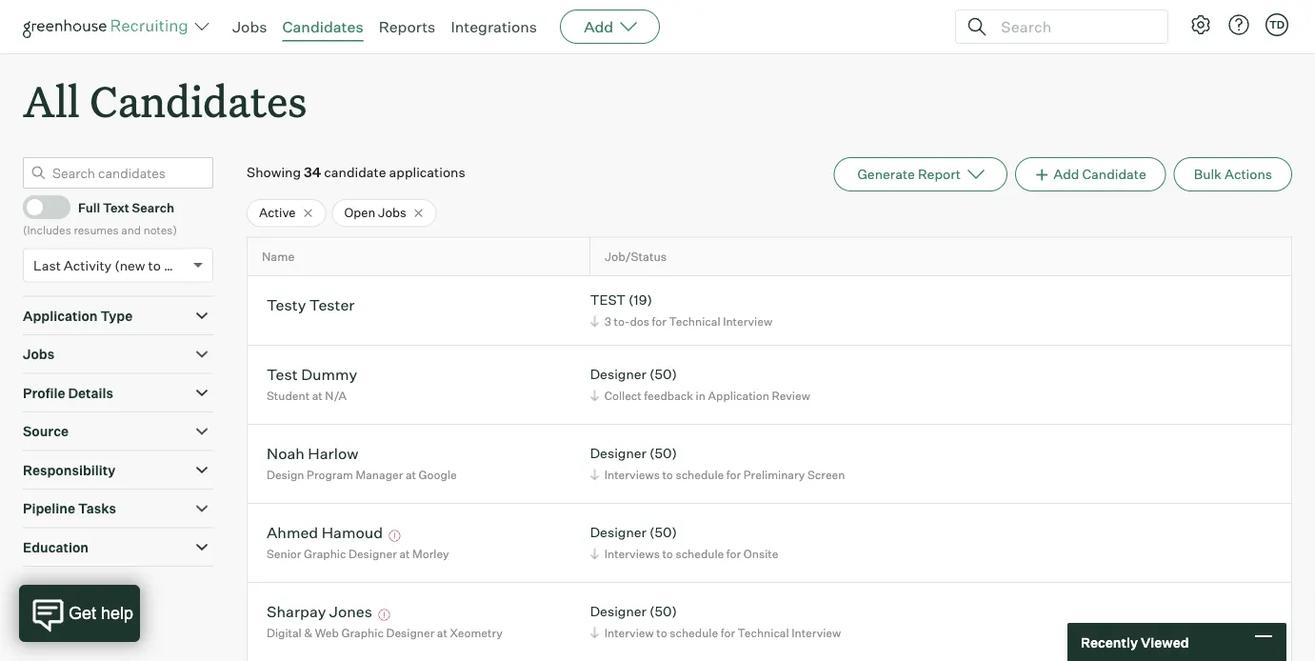 Task type: vqa. For each thing, say whether or not it's contained in the screenshot.
topmost the civil
no



Task type: locate. For each thing, give the bounding box(es) containing it.
graphic
[[304, 547, 346, 561], [342, 626, 384, 640]]

to left old)
[[148, 257, 161, 274]]

designer for designer (50) collect feedback in application review
[[590, 366, 647, 383]]

to up designer (50) interviews to schedule for onsite
[[662, 467, 673, 482]]

schedule for designer (50) interviews to schedule for onsite
[[676, 547, 724, 561]]

for for designer (50) interviews to schedule for preliminary screen
[[727, 467, 741, 482]]

technical right the dos
[[669, 314, 721, 328]]

responsibility
[[23, 462, 115, 478]]

to inside designer (50) interviews to schedule for preliminary screen
[[662, 467, 673, 482]]

hamoud
[[322, 523, 383, 542]]

(50)
[[650, 366, 677, 383], [650, 445, 677, 462], [650, 524, 677, 541], [650, 603, 677, 620]]

to inside designer (50) interview to schedule for technical interview
[[657, 626, 667, 640]]

jobs right 'open'
[[378, 205, 407, 220]]

0 vertical spatial add
[[584, 17, 614, 36]]

add
[[584, 17, 614, 36], [1054, 166, 1080, 183]]

resumes
[[74, 223, 119, 237]]

1 horizontal spatial technical
[[738, 626, 789, 640]]

schedule up designer (50) interviews to schedule for onsite
[[676, 467, 724, 482]]

open jobs
[[344, 205, 407, 220]]

for right the dos
[[652, 314, 667, 328]]

1 horizontal spatial application
[[708, 388, 770, 403]]

test (19) 3 to-dos for technical interview
[[590, 292, 773, 328]]

candidates down the jobs link
[[90, 72, 307, 129]]

interviews inside designer (50) interviews to schedule for preliminary screen
[[605, 467, 660, 482]]

schedule down interviews to schedule for onsite link
[[670, 626, 718, 640]]

interview to schedule for technical interview link
[[587, 624, 846, 642]]

3
[[605, 314, 612, 328]]

(50) down feedback
[[650, 445, 677, 462]]

application down last
[[23, 307, 98, 324]]

2 vertical spatial jobs
[[23, 346, 55, 363]]

text
[[103, 200, 129, 215]]

digital & web graphic designer at xeometry
[[267, 626, 503, 640]]

sharpay jones
[[267, 602, 372, 621]]

bulk actions
[[1194, 166, 1273, 183]]

designer (50) interviews to schedule for onsite
[[590, 524, 779, 561]]

xeometry
[[450, 626, 503, 640]]

bulk actions link
[[1174, 157, 1293, 192]]

1 (50) from the top
[[650, 366, 677, 383]]

1 vertical spatial jobs
[[378, 205, 407, 220]]

to inside designer (50) interviews to schedule for onsite
[[662, 547, 673, 561]]

technical inside test (19) 3 to-dos for technical interview
[[669, 314, 721, 328]]

4 (50) from the top
[[650, 603, 677, 620]]

(50) inside designer (50) interviews to schedule for onsite
[[650, 524, 677, 541]]

(50) up feedback
[[650, 366, 677, 383]]

viewed
[[1141, 634, 1189, 650]]

interviews inside designer (50) interviews to schedule for onsite
[[605, 547, 660, 561]]

for inside designer (50) interview to schedule for technical interview
[[721, 626, 735, 640]]

(50) up interview to schedule for technical interview link
[[650, 603, 677, 620]]

showing 34 candidate applications
[[247, 164, 466, 181]]

to for designer (50) interviews to schedule for preliminary screen
[[662, 467, 673, 482]]

graphic down ahmed hamoud 'link'
[[304, 547, 346, 561]]

0 horizontal spatial add
[[584, 17, 614, 36]]

(50) inside designer (50) interviews to schedule for preliminary screen
[[650, 445, 677, 462]]

1 vertical spatial schedule
[[676, 547, 724, 561]]

0 vertical spatial technical
[[669, 314, 721, 328]]

student
[[267, 388, 310, 403]]

to-
[[614, 314, 630, 328]]

designer inside designer (50) interview to schedule for technical interview
[[590, 603, 647, 620]]

(50) up interviews to schedule for onsite link
[[650, 524, 677, 541]]

designer down the collect
[[590, 445, 647, 462]]

add candidate link
[[1016, 157, 1167, 192]]

for inside test (19) 3 to-dos for technical interview
[[652, 314, 667, 328]]

feedback
[[644, 388, 694, 403]]

1 horizontal spatial interview
[[723, 314, 773, 328]]

senior
[[267, 547, 301, 561]]

interviews to schedule for preliminary screen link
[[587, 466, 850, 484]]

add for add candidate
[[1054, 166, 1080, 183]]

interview inside test (19) 3 to-dos for technical interview
[[723, 314, 773, 328]]

(50) inside designer (50) collect feedback in application review
[[650, 366, 677, 383]]

2 horizontal spatial interview
[[792, 626, 841, 640]]

1 vertical spatial interviews
[[605, 547, 660, 561]]

ahmed hamoud
[[267, 523, 383, 542]]

0 horizontal spatial technical
[[669, 314, 721, 328]]

interviews for designer (50) interviews to schedule for preliminary screen
[[605, 467, 660, 482]]

schedule for designer (50) interviews to schedule for preliminary screen
[[676, 467, 724, 482]]

0 vertical spatial interviews
[[605, 467, 660, 482]]

designer for designer (50) interviews to schedule for preliminary screen
[[590, 445, 647, 462]]

3 (50) from the top
[[650, 524, 677, 541]]

showing
[[247, 164, 301, 181]]

morley
[[413, 547, 449, 561]]

schedule inside designer (50) interviews to schedule for preliminary screen
[[676, 467, 724, 482]]

Search text field
[[996, 13, 1151, 40]]

1 vertical spatial add
[[1054, 166, 1080, 183]]

jobs left the candidates link
[[232, 17, 267, 36]]

add button
[[560, 10, 660, 44]]

for inside designer (50) interviews to schedule for onsite
[[727, 547, 741, 561]]

application inside designer (50) collect feedback in application review
[[708, 388, 770, 403]]

generate report
[[858, 166, 961, 183]]

dummy
[[301, 365, 357, 384]]

testy
[[267, 295, 306, 314]]

designer down sharpay jones has been in technical interview for more than 14 days 'icon' at the bottom
[[386, 626, 435, 640]]

for left preliminary
[[727, 467, 741, 482]]

for down interviews to schedule for onsite link
[[721, 626, 735, 640]]

designer inside designer (50) collect feedback in application review
[[590, 366, 647, 383]]

(includes
[[23, 223, 71, 237]]

and
[[121, 223, 141, 237]]

for for designer (50) interviews to schedule for onsite
[[727, 547, 741, 561]]

2 (50) from the top
[[650, 445, 677, 462]]

collect
[[605, 388, 642, 403]]

at left 'n/a'
[[312, 388, 323, 403]]

application right in
[[708, 388, 770, 403]]

2 interviews from the top
[[605, 547, 660, 561]]

technical inside designer (50) interview to schedule for technical interview
[[738, 626, 789, 640]]

source
[[23, 423, 69, 440]]

testy tester link
[[267, 295, 355, 317]]

at inside test dummy student at n/a
[[312, 388, 323, 403]]

designer (50) interview to schedule for technical interview
[[590, 603, 841, 640]]

&
[[304, 626, 313, 640]]

0 vertical spatial jobs
[[232, 17, 267, 36]]

for for test (19) 3 to-dos for technical interview
[[652, 314, 667, 328]]

to up designer (50) interview to schedule for technical interview
[[662, 547, 673, 561]]

technical for (19)
[[669, 314, 721, 328]]

0 horizontal spatial jobs
[[23, 346, 55, 363]]

jobs up profile
[[23, 346, 55, 363]]

designer inside designer (50) interviews to schedule for preliminary screen
[[590, 445, 647, 462]]

technical
[[669, 314, 721, 328], [738, 626, 789, 640]]

filters
[[89, 586, 128, 603]]

designer down interviews to schedule for onsite link
[[590, 603, 647, 620]]

schedule inside designer (50) interview to schedule for technical interview
[[670, 626, 718, 640]]

1 vertical spatial application
[[708, 388, 770, 403]]

all candidates
[[23, 72, 307, 129]]

test dummy link
[[267, 365, 357, 386]]

schedule inside designer (50) interviews to schedule for onsite
[[676, 547, 724, 561]]

(50) for designer (50) collect feedback in application review
[[650, 366, 677, 383]]

add for add
[[584, 17, 614, 36]]

activity
[[64, 257, 112, 274]]

web
[[315, 626, 339, 640]]

profile
[[23, 385, 65, 401]]

1 vertical spatial candidates
[[90, 72, 307, 129]]

details
[[68, 385, 113, 401]]

add inside popup button
[[584, 17, 614, 36]]

to down interviews to schedule for onsite link
[[657, 626, 667, 640]]

1 vertical spatial graphic
[[342, 626, 384, 640]]

(50) inside designer (50) interview to schedule for technical interview
[[650, 603, 677, 620]]

schedule left onsite
[[676, 547, 724, 561]]

technical down onsite
[[738, 626, 789, 640]]

interviews
[[605, 467, 660, 482], [605, 547, 660, 561]]

candidates
[[282, 17, 364, 36], [90, 72, 307, 129]]

2 vertical spatial schedule
[[670, 626, 718, 640]]

integrations
[[451, 17, 537, 36]]

noah
[[267, 444, 305, 463]]

schedule
[[676, 467, 724, 482], [676, 547, 724, 561], [670, 626, 718, 640]]

1 horizontal spatial add
[[1054, 166, 1080, 183]]

designer up the collect
[[590, 366, 647, 383]]

google
[[419, 467, 457, 482]]

to for designer (50) interview to schedule for technical interview
[[657, 626, 667, 640]]

profile details
[[23, 385, 113, 401]]

at inside "noah harlow design program manager at google"
[[406, 467, 416, 482]]

1 vertical spatial technical
[[738, 626, 789, 640]]

1 interviews from the top
[[605, 467, 660, 482]]

designer
[[590, 366, 647, 383], [590, 445, 647, 462], [590, 524, 647, 541], [349, 547, 397, 561], [590, 603, 647, 620], [386, 626, 435, 640]]

jobs
[[232, 17, 267, 36], [378, 205, 407, 220], [23, 346, 55, 363]]

ahmed hamoud link
[[267, 523, 383, 545]]

candidates right the jobs link
[[282, 17, 364, 36]]

for left onsite
[[727, 547, 741, 561]]

designer inside designer (50) interviews to schedule for onsite
[[590, 524, 647, 541]]

ahmed
[[267, 523, 318, 542]]

graphic down jones
[[342, 626, 384, 640]]

0 horizontal spatial application
[[23, 307, 98, 324]]

designer up interviews to schedule for onsite link
[[590, 524, 647, 541]]

(19)
[[629, 292, 652, 308]]

schedule for designer (50) interview to schedule for technical interview
[[670, 626, 718, 640]]

at left google on the bottom of the page
[[406, 467, 416, 482]]

interview
[[723, 314, 773, 328], [605, 626, 654, 640], [792, 626, 841, 640]]

n/a
[[325, 388, 347, 403]]

application
[[23, 307, 98, 324], [708, 388, 770, 403]]

0 vertical spatial candidates
[[282, 17, 364, 36]]

noah harlow link
[[267, 444, 359, 466]]

2 horizontal spatial jobs
[[378, 205, 407, 220]]

0 vertical spatial schedule
[[676, 467, 724, 482]]

pipeline
[[23, 500, 75, 517]]

0 horizontal spatial interview
[[605, 626, 654, 640]]

for inside designer (50) interviews to schedule for preliminary screen
[[727, 467, 741, 482]]



Task type: describe. For each thing, give the bounding box(es) containing it.
generate report button
[[834, 157, 1008, 192]]

recently
[[1081, 634, 1138, 650]]

0 vertical spatial application
[[23, 307, 98, 324]]

at down ahmed hamoud has been in onsite for more than 21 days image
[[400, 547, 410, 561]]

interviews to schedule for onsite link
[[587, 545, 783, 563]]

(50) for designer (50) interviews to schedule for onsite
[[650, 524, 677, 541]]

in
[[696, 388, 706, 403]]

digital
[[267, 626, 302, 640]]

candidate reports are now available! apply filters and select "view in app" element
[[834, 157, 1008, 192]]

actions
[[1225, 166, 1273, 183]]

sharpay jones link
[[267, 602, 372, 624]]

name
[[262, 249, 295, 264]]

senior graphic designer at morley
[[267, 547, 449, 561]]

candidate
[[1083, 166, 1147, 183]]

sharpay
[[267, 602, 326, 621]]

tester
[[309, 295, 355, 314]]

reset filters button
[[23, 577, 137, 612]]

onsite
[[744, 547, 779, 561]]

dos
[[630, 314, 650, 328]]

test
[[267, 365, 298, 384]]

open
[[344, 205, 376, 220]]

to for last activity (new to old)
[[148, 257, 161, 274]]

active
[[259, 205, 296, 220]]

at left xeometry
[[437, 626, 448, 640]]

last activity (new to old) option
[[33, 257, 188, 274]]

notes)
[[144, 223, 177, 237]]

search
[[132, 200, 174, 215]]

last
[[33, 257, 61, 274]]

interviews for designer (50) interviews to schedule for onsite
[[605, 547, 660, 561]]

designer down ahmed hamoud has been in onsite for more than 21 days image
[[349, 547, 397, 561]]

applications
[[389, 164, 466, 181]]

sharpay jones has been in technical interview for more than 14 days image
[[376, 609, 393, 621]]

bulk
[[1194, 166, 1222, 183]]

(50) for designer (50) interview to schedule for technical interview
[[650, 603, 677, 620]]

to for designer (50) interviews to schedule for onsite
[[662, 547, 673, 561]]

harlow
[[308, 444, 359, 463]]

test dummy student at n/a
[[267, 365, 357, 403]]

recently viewed
[[1081, 634, 1189, 650]]

reports
[[379, 17, 436, 36]]

checkmark image
[[31, 200, 46, 213]]

0 vertical spatial graphic
[[304, 547, 346, 561]]

collect feedback in application review link
[[587, 386, 815, 405]]

all
[[23, 72, 80, 129]]

pipeline tasks
[[23, 500, 116, 517]]

designer (50) interviews to schedule for preliminary screen
[[590, 445, 845, 482]]

candidates link
[[282, 17, 364, 36]]

interview for (19)
[[723, 314, 773, 328]]

education
[[23, 539, 89, 556]]

td button
[[1266, 13, 1289, 36]]

configure image
[[1190, 13, 1213, 36]]

ahmed hamoud has been in onsite for more than 21 days image
[[386, 530, 403, 542]]

td button
[[1262, 10, 1293, 40]]

td
[[1270, 18, 1285, 31]]

reset
[[51, 586, 87, 603]]

reports link
[[379, 17, 436, 36]]

Search candidates field
[[23, 157, 213, 189]]

greenhouse recruiting image
[[23, 15, 194, 38]]

report
[[918, 166, 961, 183]]

interview for (50)
[[792, 626, 841, 640]]

add candidate
[[1054, 166, 1147, 183]]

test
[[590, 292, 626, 308]]

design
[[267, 467, 304, 482]]

job/status
[[605, 249, 667, 264]]

technical for (50)
[[738, 626, 789, 640]]

manager
[[356, 467, 403, 482]]

designer for designer (50) interview to schedule for technical interview
[[590, 603, 647, 620]]

last activity (new to old)
[[33, 257, 188, 274]]

(50) for designer (50) interviews to schedule for preliminary screen
[[650, 445, 677, 462]]

tasks
[[78, 500, 116, 517]]

candidate
[[324, 164, 386, 181]]

3 to-dos for technical interview link
[[587, 312, 777, 330]]

designer (50) collect feedback in application review
[[590, 366, 811, 403]]

screen
[[808, 467, 845, 482]]

testy tester
[[267, 295, 355, 314]]

jones
[[329, 602, 372, 621]]

preliminary
[[744, 467, 805, 482]]

(new
[[115, 257, 145, 274]]

old)
[[164, 257, 188, 274]]

full
[[78, 200, 100, 215]]

for for designer (50) interview to schedule for technical interview
[[721, 626, 735, 640]]

type
[[100, 307, 133, 324]]

34
[[304, 164, 321, 181]]

designer for designer (50) interviews to schedule for onsite
[[590, 524, 647, 541]]

review
[[772, 388, 811, 403]]

generate
[[858, 166, 915, 183]]

reset filters
[[51, 586, 128, 603]]

1 horizontal spatial jobs
[[232, 17, 267, 36]]

integrations link
[[451, 17, 537, 36]]

application type
[[23, 307, 133, 324]]



